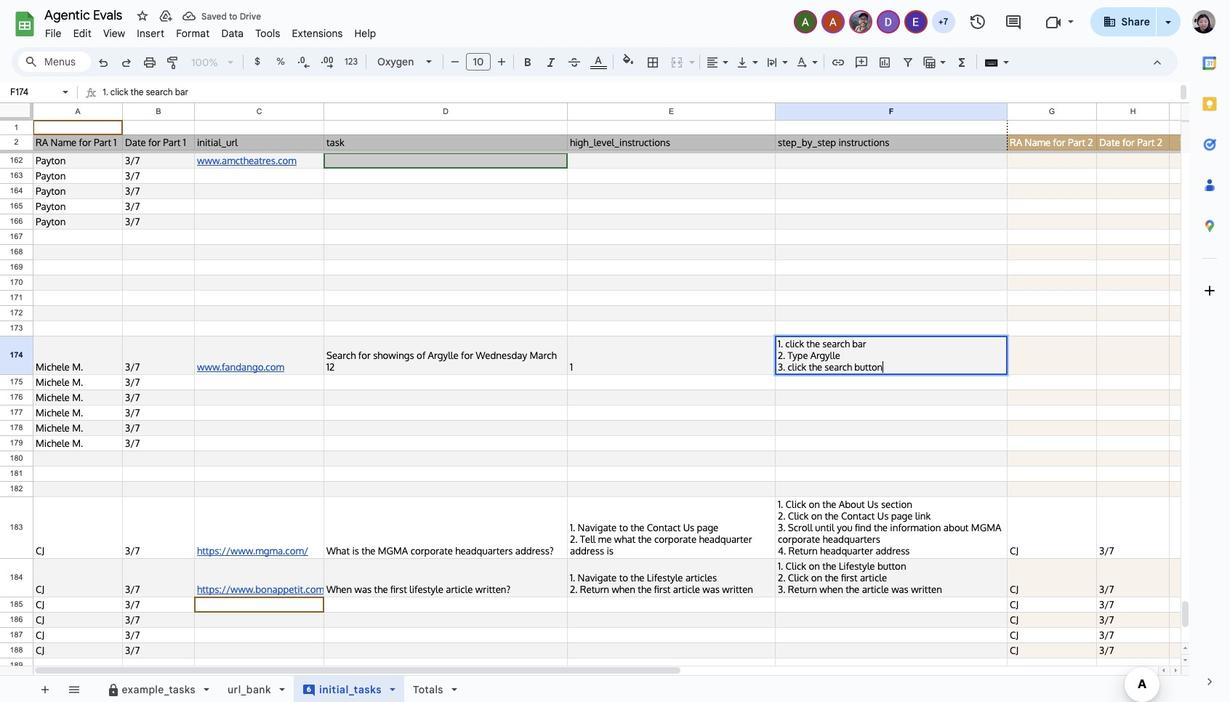 Task type: describe. For each thing, give the bounding box(es) containing it.
data
[[221, 27, 244, 40]]

fill color image
[[620, 52, 637, 69]]

example_tasks
[[122, 684, 196, 697]]

button for 1. click the search bar 2. type argylle 3. click the search button text box
[[176, 120, 202, 131]]

+7
[[939, 16, 948, 27]]

menu bar banner
[[0, 0, 1230, 703]]

help
[[355, 27, 376, 40]]

url_bank button
[[218, 676, 294, 703]]

extensions menu item
[[286, 25, 349, 42]]

initial_tasks
[[319, 684, 382, 697]]

vertical align image
[[734, 52, 751, 72]]

tools menu item
[[250, 25, 286, 42]]

totals
[[413, 684, 443, 697]]

123 button
[[340, 51, 363, 73]]

all sheets image
[[62, 678, 85, 701]]

2. for 1. click the search bar 2. type argylle 3. click the search button text box
[[103, 103, 110, 114]]

Menus field
[[18, 52, 91, 72]]

example_tasks button
[[97, 676, 219, 703]]

argylle for 1. click the search bar 2. type argylle 3. click the search button text box
[[133, 103, 160, 114]]

% button
[[270, 51, 292, 73]]

F174 field
[[778, 338, 1005, 373]]

application containing share
[[0, 0, 1230, 703]]

Font size field
[[466, 53, 497, 71]]

Zoom field
[[185, 52, 240, 73]]

name box (⌘ + j) element
[[4, 84, 73, 101]]

type for 1. click the search bar 2. type argylle 3. click the search button text box
[[111, 103, 131, 114]]

3. for 1. click the search bar 2. type argylle 3. click the search button text box
[[103, 120, 110, 131]]

text color image
[[590, 52, 607, 69]]

ashley tran image
[[823, 12, 843, 32]]

functions image
[[954, 52, 970, 72]]

borders image
[[645, 52, 661, 72]]

bar for f174 field
[[852, 338, 867, 350]]

file
[[45, 27, 62, 40]]

drive
[[240, 11, 261, 21]]

none text field inside name box (⌘ + j) element
[[6, 85, 60, 99]]

edit
[[73, 27, 92, 40]]

format menu item
[[170, 25, 216, 42]]

font list. oxygen selected. option
[[377, 52, 417, 72]]

1. click the search bar 2. type argylle 3. click the search button for f174 field
[[778, 338, 883, 373]]

angela cha image
[[795, 12, 816, 32]]

bar for 1. click the search bar 2. type argylle 3. click the search button text box
[[175, 87, 188, 97]]

insert menu item
[[131, 25, 170, 42]]

main toolbar
[[90, 51, 1044, 703]]

6
[[307, 685, 311, 695]]

share
[[1122, 15, 1150, 28]]

Font size text field
[[467, 53, 490, 71]]

menu bar inside menu bar banner
[[39, 19, 382, 43]]

%
[[276, 55, 285, 68]]

url_bank
[[228, 684, 271, 697]]

edit menu item
[[67, 25, 97, 42]]

share button
[[1090, 7, 1157, 36]]

dylan oquin image
[[878, 12, 899, 32]]

$
[[254, 55, 260, 68]]



Task type: vqa. For each thing, say whether or not it's contained in the screenshot.
application
yes



Task type: locate. For each thing, give the bounding box(es) containing it.
0 vertical spatial 3.
[[103, 120, 110, 131]]

0 vertical spatial 1. click the search bar 2. type argylle 3. click the search button
[[103, 87, 202, 131]]

1 vertical spatial button
[[855, 361, 883, 373]]

1 vertical spatial bar
[[852, 338, 867, 350]]

tab list inside menu bar banner
[[1190, 43, 1230, 662]]

0 horizontal spatial 2.
[[103, 103, 110, 114]]

0 horizontal spatial button
[[176, 120, 202, 131]]

view
[[103, 27, 125, 40]]

1 horizontal spatial bar
[[852, 338, 867, 350]]

toolbar
[[30, 676, 91, 703], [92, 676, 479, 703], [482, 676, 485, 703]]

tab list
[[1190, 43, 1230, 662]]

1. click the search bar 2. type argylle 3. click the search button
[[103, 87, 202, 131], [778, 338, 883, 373]]

menu bar
[[39, 19, 382, 43]]

0 vertical spatial 2.
[[103, 103, 110, 114]]

3. inside text box
[[103, 120, 110, 131]]

0 horizontal spatial argylle
[[133, 103, 160, 114]]

0 vertical spatial bar
[[175, 87, 188, 97]]

2. inside 1. click the search bar 2. type argylle 3. click the search button text box
[[103, 103, 110, 114]]

bar inside f174 field
[[852, 338, 867, 350]]

type inside f174 field
[[788, 350, 808, 361]]

Zoom text field
[[188, 52, 223, 73]]

type
[[111, 103, 131, 114], [788, 350, 808, 361]]

3. inside f174 field
[[778, 361, 786, 373]]

0 vertical spatial argylle
[[133, 103, 160, 114]]

menu bar containing file
[[39, 19, 382, 43]]

view menu item
[[97, 25, 131, 42]]

file menu item
[[39, 25, 67, 42]]

0 horizontal spatial 3.
[[103, 120, 110, 131]]

1 horizontal spatial argylle
[[811, 350, 841, 361]]

saved to drive button
[[179, 6, 265, 26]]

2. inside f174 field
[[778, 350, 786, 361]]

text wrapping image
[[764, 52, 781, 72]]

saved to drive
[[201, 11, 261, 21]]

button for f174 field
[[855, 361, 883, 373]]

123
[[345, 56, 358, 67]]

2.
[[103, 103, 110, 114], [778, 350, 786, 361]]

1 toolbar from the left
[[30, 676, 91, 703]]

1 vertical spatial 1.
[[778, 338, 783, 350]]

oxygen
[[377, 55, 414, 68]]

0 horizontal spatial 1. click the search bar 2. type argylle 3. click the search button
[[103, 87, 202, 131]]

0 horizontal spatial bar
[[175, 87, 188, 97]]

0 horizontal spatial 1.
[[103, 87, 108, 97]]

1 horizontal spatial 3.
[[778, 361, 786, 373]]

3 toolbar from the left
[[482, 676, 485, 703]]

argylle for f174 field
[[811, 350, 841, 361]]

help menu item
[[349, 25, 382, 42]]

0 vertical spatial 1.
[[103, 87, 108, 97]]

1 vertical spatial 3.
[[778, 361, 786, 373]]

eesa khan image
[[906, 12, 926, 32]]

0 horizontal spatial type
[[111, 103, 131, 114]]

1. for 1. click the search bar 2. type argylle 3. click the search button text box
[[103, 87, 108, 97]]

quick sharing actions image
[[1166, 21, 1172, 44]]

Star checkbox
[[105, 0, 165, 53]]

search
[[146, 87, 173, 97], [147, 120, 174, 131], [823, 338, 850, 350], [825, 361, 852, 373]]

1 vertical spatial type
[[788, 350, 808, 361]]

argylle
[[133, 103, 160, 114], [811, 350, 841, 361]]

totals button
[[404, 676, 467, 703]]

1. inside 1. click the search bar 2. type argylle 3. click the search button text box
[[103, 87, 108, 97]]

argylle inside text box
[[133, 103, 160, 114]]

1 vertical spatial 2.
[[778, 350, 786, 361]]

1 horizontal spatial 2.
[[778, 350, 786, 361]]

3.
[[103, 120, 110, 131], [778, 361, 786, 373]]

1. click the search bar 2. type argylle 3. click the search button for 1. click the search bar 2. type argylle 3. click the search button text box
[[103, 87, 202, 131]]

to
[[229, 11, 237, 21]]

bar inside text box
[[175, 87, 188, 97]]

tools
[[255, 27, 280, 40]]

format
[[176, 27, 210, 40]]

1 horizontal spatial toolbar
[[92, 676, 479, 703]]

argylle inside f174 field
[[811, 350, 841, 361]]

type for f174 field
[[788, 350, 808, 361]]

saved
[[201, 11, 227, 21]]

Rename text field
[[39, 6, 131, 23]]

1. click the search bar 2. Type Argylle 3. click the search button text field
[[103, 84, 1178, 131]]

3. for f174 field
[[778, 361, 786, 373]]

button inside text box
[[176, 120, 202, 131]]

$ button
[[247, 51, 268, 73]]

2 horizontal spatial toolbar
[[482, 676, 485, 703]]

application
[[0, 0, 1230, 703]]

2. for f174 field
[[778, 350, 786, 361]]

bar
[[175, 87, 188, 97], [852, 338, 867, 350]]

data menu item
[[216, 25, 250, 42]]

cj baylor image
[[851, 12, 871, 32]]

1 vertical spatial 1. click the search bar 2. type argylle 3. click the search button
[[778, 338, 883, 373]]

1 horizontal spatial button
[[855, 361, 883, 373]]

text rotation image
[[794, 52, 811, 72]]

1 horizontal spatial 1.
[[778, 338, 783, 350]]

1. click the search bar 2. type argylle 3. click the search button inside text box
[[103, 87, 202, 131]]

1 vertical spatial argylle
[[811, 350, 841, 361]]

0 vertical spatial type
[[111, 103, 131, 114]]

0 vertical spatial button
[[176, 120, 202, 131]]

1. for f174 field
[[778, 338, 783, 350]]

1 horizontal spatial 1. click the search bar 2. type argylle 3. click the search button
[[778, 338, 883, 373]]

None text field
[[6, 85, 60, 99]]

button
[[176, 120, 202, 131], [855, 361, 883, 373]]

the
[[131, 87, 144, 97], [132, 120, 145, 131], [807, 338, 820, 350], [809, 361, 822, 373]]

type inside 1. click the search bar 2. type argylle 3. click the search button text box
[[111, 103, 131, 114]]

1 horizontal spatial type
[[788, 350, 808, 361]]

+7 button
[[930, 9, 957, 35]]

insert
[[137, 27, 164, 40]]

extensions
[[292, 27, 343, 40]]

0 horizontal spatial toolbar
[[30, 676, 91, 703]]

button inside f174 field
[[855, 361, 883, 373]]

click
[[110, 87, 128, 97], [112, 120, 130, 131], [786, 338, 804, 350], [788, 361, 807, 373]]

1. inside f174 field
[[778, 338, 783, 350]]

toolbar containing example_tasks
[[92, 676, 479, 703]]

2 toolbar from the left
[[92, 676, 479, 703]]

1.
[[103, 87, 108, 97], [778, 338, 783, 350]]



